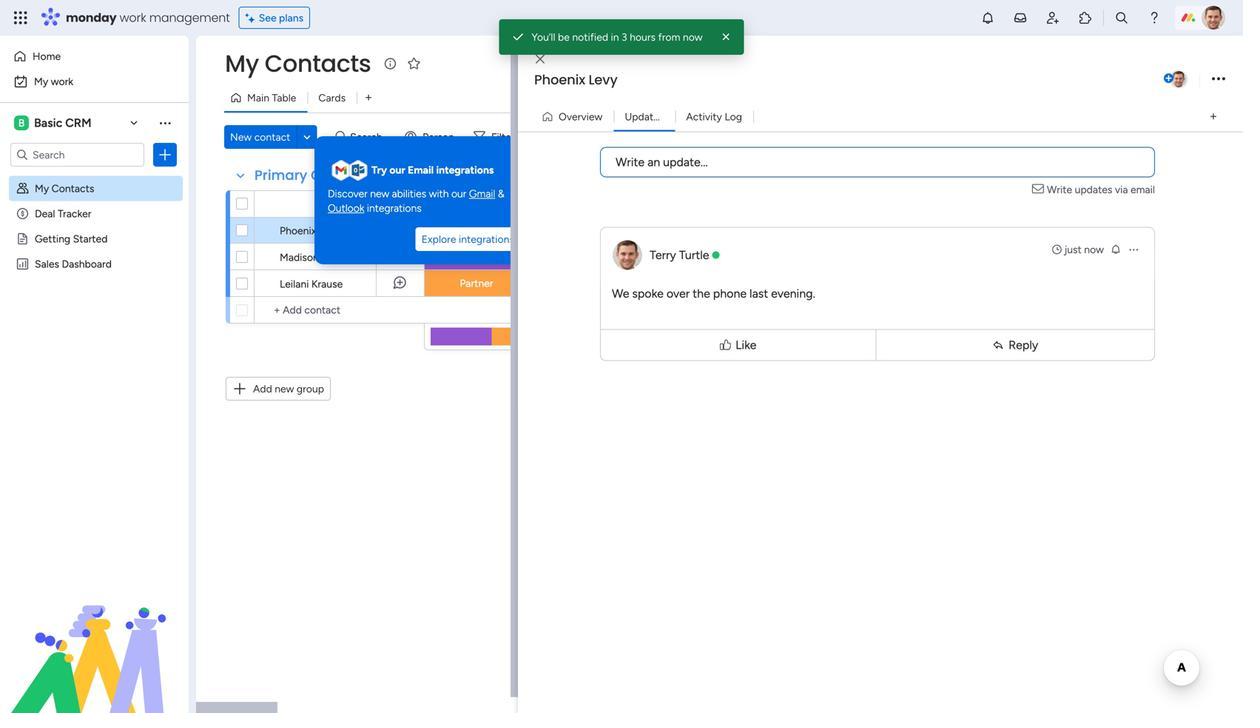 Task type: locate. For each thing, give the bounding box(es) containing it.
my down home
[[34, 75, 48, 88]]

1 vertical spatial options image
[[158, 147, 173, 162]]

0 vertical spatial phoenix
[[535, 70, 586, 89]]

list box
[[0, 173, 189, 476]]

1 horizontal spatial now
[[1085, 243, 1105, 256]]

you'll
[[532, 31, 556, 43]]

0 horizontal spatial levy
[[319, 224, 341, 237]]

add new group
[[253, 382, 324, 395]]

options image right "reminder" icon
[[1128, 244, 1140, 255]]

customer down type field on the top
[[454, 224, 500, 237]]

update feed image
[[1014, 10, 1028, 25]]

leilani krause
[[280, 278, 343, 290]]

write left "an"
[[616, 155, 645, 169]]

see
[[259, 11, 277, 24]]

new inside discover new abilities with our gmail & outlook integrations
[[370, 187, 390, 200]]

explore integrations button
[[416, 227, 521, 251]]

now inside alert
[[683, 31, 703, 43]]

customer down explore integrations
[[454, 250, 500, 263]]

contacts up cards "button"
[[265, 47, 371, 80]]

see plans
[[259, 11, 304, 24]]

new right add on the left of page
[[275, 382, 294, 395]]

0 vertical spatial write
[[616, 155, 645, 169]]

discover new abilities with our gmail & outlook integrations
[[328, 187, 505, 214]]

write left updates
[[1048, 183, 1073, 196]]

write an update...
[[616, 155, 708, 169]]

phoenix levy
[[535, 70, 618, 89], [280, 224, 341, 237]]

main table button
[[224, 86, 308, 110]]

our right "with"
[[452, 187, 467, 200]]

1 horizontal spatial work
[[120, 9, 146, 26]]

0 vertical spatial levy
[[589, 70, 618, 89]]

+ Add contact text field
[[262, 301, 418, 319]]

person button
[[399, 125, 463, 149]]

contacts inside field
[[311, 166, 373, 185]]

0 horizontal spatial work
[[51, 75, 73, 88]]

0 vertical spatial our
[[390, 164, 406, 176]]

integrations down abilities
[[367, 202, 422, 214]]

new
[[370, 187, 390, 200], [275, 382, 294, 395]]

write an update... button
[[601, 147, 1156, 177]]

my up deal
[[35, 182, 49, 195]]

write inside button
[[616, 155, 645, 169]]

main table
[[247, 91, 296, 104]]

basic crm
[[34, 116, 92, 130]]

terry turtle image
[[1203, 6, 1226, 30], [1170, 70, 1189, 89]]

phoenix inside field
[[535, 70, 586, 89]]

my inside option
[[34, 75, 48, 88]]

reminder image
[[1111, 243, 1123, 255]]

1 vertical spatial my contacts
[[35, 182, 94, 195]]

update...
[[664, 155, 708, 169]]

with
[[429, 187, 449, 200]]

2 customer from the top
[[454, 250, 500, 263]]

work for my
[[51, 75, 73, 88]]

1
[[674, 110, 678, 123]]

integrations inside discover new abilities with our gmail & outlook integrations
[[367, 202, 422, 214]]

main
[[247, 91, 270, 104]]

levy up overview
[[589, 70, 618, 89]]

option
[[0, 175, 189, 178]]

new for add
[[275, 382, 294, 395]]

select product image
[[13, 10, 28, 25]]

levy inside field
[[589, 70, 618, 89]]

0 vertical spatial now
[[683, 31, 703, 43]]

1 horizontal spatial terry turtle image
[[1203, 6, 1226, 30]]

1 vertical spatial integrations
[[367, 202, 422, 214]]

deal
[[35, 207, 55, 220]]

contacts for primary contacts field
[[311, 166, 373, 185]]

integrations up 'gmail'
[[436, 164, 494, 176]]

contacts up discover
[[311, 166, 373, 185]]

2 vertical spatial options image
[[1128, 244, 1140, 255]]

options image up add view image
[[1213, 69, 1226, 89]]

1 horizontal spatial write
[[1048, 183, 1073, 196]]

close image
[[719, 30, 734, 44], [536, 54, 545, 65]]

my contacts up deal tracker
[[35, 182, 94, 195]]

new
[[230, 131, 252, 143]]

0 horizontal spatial write
[[616, 155, 645, 169]]

0 vertical spatial new
[[370, 187, 390, 200]]

Phoenix Levy field
[[531, 70, 1162, 90]]

new contact
[[230, 131, 291, 143]]

primary contacts
[[255, 166, 373, 185]]

phoenix up overview button
[[535, 70, 586, 89]]

0 horizontal spatial close image
[[536, 54, 545, 65]]

phoenix
[[535, 70, 586, 89], [280, 224, 316, 237]]

close image inside you'll be notified in 3 hours from now alert
[[719, 30, 734, 44]]

options image
[[1213, 69, 1226, 89], [158, 147, 173, 162], [1128, 244, 1140, 255]]

email
[[408, 164, 434, 176]]

try
[[372, 164, 387, 176]]

1 horizontal spatial levy
[[589, 70, 618, 89]]

monday
[[66, 9, 117, 26]]

our right try
[[390, 164, 406, 176]]

1 vertical spatial customer
[[454, 250, 500, 263]]

an
[[648, 155, 661, 169]]

filter button
[[468, 125, 538, 149]]

0 horizontal spatial our
[[390, 164, 406, 176]]

levy
[[589, 70, 618, 89], [319, 224, 341, 237]]

now right just
[[1085, 243, 1105, 256]]

3
[[622, 31, 628, 43]]

work
[[120, 9, 146, 26], [51, 75, 73, 88]]

integrations down type
[[459, 233, 515, 246]]

1 horizontal spatial close image
[[719, 30, 734, 44]]

contacts up tracker
[[52, 182, 94, 195]]

1 vertical spatial phoenix levy
[[280, 224, 341, 237]]

0 horizontal spatial phoenix levy
[[280, 224, 341, 237]]

help
[[1181, 675, 1208, 690]]

levy up doyle
[[319, 224, 341, 237]]

public board image
[[16, 232, 30, 246]]

discover
[[328, 187, 368, 200]]

1 horizontal spatial phoenix levy
[[535, 70, 618, 89]]

close image right from
[[719, 30, 734, 44]]

1 horizontal spatial our
[[452, 187, 467, 200]]

integrations inside button
[[459, 233, 515, 246]]

envelope o image
[[1033, 182, 1048, 197]]

now
[[683, 31, 703, 43], [1085, 243, 1105, 256]]

My Contacts field
[[221, 47, 375, 80]]

1 vertical spatial new
[[275, 382, 294, 395]]

write for write updates via email
[[1048, 183, 1073, 196]]

phoenix levy up overview button
[[535, 70, 618, 89]]

my up main
[[225, 47, 259, 80]]

1 vertical spatial levy
[[319, 224, 341, 237]]

activity log
[[687, 110, 743, 123]]

1 vertical spatial work
[[51, 75, 73, 88]]

activity
[[687, 110, 723, 123]]

filter
[[492, 131, 515, 143]]

0 vertical spatial customer
[[454, 224, 500, 237]]

new contact button
[[224, 125, 297, 149]]

home link
[[9, 44, 180, 68]]

show board description image
[[382, 56, 399, 71]]

home option
[[9, 44, 180, 68]]

our
[[390, 164, 406, 176], [452, 187, 467, 200]]

0 vertical spatial phoenix levy
[[535, 70, 618, 89]]

my contacts up table
[[225, 47, 371, 80]]

you'll be notified in 3 hours from now alert
[[499, 19, 745, 55]]

monday work management
[[66, 9, 230, 26]]

2 vertical spatial integrations
[[459, 233, 515, 246]]

customer
[[454, 224, 500, 237], [454, 250, 500, 263]]

1 customer from the top
[[454, 224, 500, 237]]

1 horizontal spatial my contacts
[[225, 47, 371, 80]]

write
[[616, 155, 645, 169], [1048, 183, 1073, 196]]

0 vertical spatial close image
[[719, 30, 734, 44]]

contacts
[[265, 47, 371, 80], [311, 166, 373, 185], [52, 182, 94, 195]]

list box containing my contacts
[[0, 173, 189, 476]]

updates
[[625, 110, 664, 123]]

new inside button
[[275, 382, 294, 395]]

options image down workspace options image
[[158, 147, 173, 162]]

add new group button
[[226, 377, 331, 401]]

like button
[[604, 323, 873, 367]]

work right the monday
[[120, 9, 146, 26]]

now right from
[[683, 31, 703, 43]]

phoenix levy up madison doyle
[[280, 224, 341, 237]]

outlook button
[[328, 201, 365, 216]]

over
[[667, 287, 690, 301]]

the
[[693, 287, 711, 301]]

work inside option
[[51, 75, 73, 88]]

cards
[[319, 91, 346, 104]]

0 vertical spatial work
[[120, 9, 146, 26]]

1 vertical spatial our
[[452, 187, 467, 200]]

1 horizontal spatial phoenix
[[535, 70, 586, 89]]

help image
[[1148, 10, 1163, 25]]

via
[[1116, 183, 1129, 196]]

2 horizontal spatial options image
[[1213, 69, 1226, 89]]

add to favorites image
[[407, 56, 422, 71]]

new down try
[[370, 187, 390, 200]]

reply button
[[880, 333, 1152, 357]]

0 horizontal spatial my contacts
[[35, 182, 94, 195]]

phoenix up madison
[[280, 224, 316, 237]]

0 horizontal spatial new
[[275, 382, 294, 395]]

close image down you'll
[[536, 54, 545, 65]]

my work link
[[9, 70, 180, 93]]

1 vertical spatial terry turtle image
[[1170, 70, 1189, 89]]

workspace image
[[14, 115, 29, 131]]

overview
[[559, 110, 603, 123]]

1 horizontal spatial new
[[370, 187, 390, 200]]

0 horizontal spatial phoenix
[[280, 224, 316, 237]]

0 vertical spatial my contacts
[[225, 47, 371, 80]]

1 vertical spatial write
[[1048, 183, 1073, 196]]

0 horizontal spatial now
[[683, 31, 703, 43]]

work down home
[[51, 75, 73, 88]]



Task type: vqa. For each thing, say whether or not it's contained in the screenshot.
2nd Public board icon from the top of the page
no



Task type: describe. For each thing, give the bounding box(es) containing it.
log
[[725, 110, 743, 123]]

dashboard
[[62, 258, 112, 270]]

workspace options image
[[158, 115, 173, 130]]

plans
[[279, 11, 304, 24]]

Search in workspace field
[[31, 146, 124, 163]]

0 vertical spatial terry turtle image
[[1203, 6, 1226, 30]]

we spoke over the phone last evening.
[[612, 287, 816, 301]]

phoenix levy inside field
[[535, 70, 618, 89]]

write updates via email
[[1048, 183, 1156, 196]]

like
[[736, 338, 757, 352]]

new for discover
[[370, 187, 390, 200]]

krause
[[312, 278, 343, 290]]

getting
[[35, 233, 70, 245]]

reply
[[1009, 338, 1039, 352]]

updates / 1
[[625, 110, 678, 123]]

spoke
[[633, 287, 664, 301]]

workspace selection element
[[14, 114, 94, 132]]

you'll be notified in 3 hours from now
[[532, 31, 703, 43]]

primary
[[255, 166, 308, 185]]

just now
[[1065, 243, 1105, 256]]

terry turtle link
[[650, 248, 710, 262]]

Primary Contacts field
[[251, 166, 377, 185]]

activity log button
[[675, 105, 754, 128]]

terry
[[650, 248, 677, 262]]

turtle
[[680, 248, 710, 262]]

0 horizontal spatial options image
[[158, 147, 173, 162]]

0 vertical spatial options image
[[1213, 69, 1226, 89]]

group
[[297, 382, 324, 395]]

madison doyle
[[280, 251, 348, 264]]

v2 search image
[[336, 129, 347, 145]]

&
[[498, 187, 505, 200]]

getting started
[[35, 233, 108, 245]]

in
[[611, 31, 619, 43]]

public dashboard image
[[16, 257, 30, 271]]

evening.
[[772, 287, 816, 301]]

we
[[612, 287, 630, 301]]

last
[[750, 287, 769, 301]]

just now link
[[1052, 242, 1105, 257]]

abilities
[[392, 187, 427, 200]]

sales dashboard
[[35, 258, 112, 270]]

1 horizontal spatial options image
[[1128, 244, 1140, 255]]

type
[[465, 198, 488, 210]]

lottie animation element
[[0, 563, 189, 713]]

person
[[423, 131, 455, 143]]

home
[[33, 50, 61, 63]]

help button
[[1169, 671, 1220, 695]]

updates
[[1076, 183, 1113, 196]]

write for write an update...
[[616, 155, 645, 169]]

sales
[[35, 258, 59, 270]]

search everything image
[[1115, 10, 1130, 25]]

terry turtle
[[650, 248, 710, 262]]

leilani
[[280, 278, 309, 290]]

/
[[667, 110, 671, 123]]

notified
[[573, 31, 609, 43]]

basic
[[34, 116, 62, 130]]

add view image
[[1211, 111, 1217, 122]]

notifications image
[[981, 10, 996, 25]]

contact
[[321, 197, 358, 210]]

our inside discover new abilities with our gmail & outlook integrations
[[452, 187, 467, 200]]

add view image
[[366, 92, 372, 103]]

updates / 1 button
[[614, 105, 678, 128]]

deal tracker
[[35, 207, 91, 220]]

1 vertical spatial close image
[[536, 54, 545, 65]]

cards button
[[308, 86, 357, 110]]

try our email integrations
[[372, 164, 494, 176]]

Search field
[[347, 127, 391, 147]]

email
[[1131, 183, 1156, 196]]

0 horizontal spatial terry turtle image
[[1170, 70, 1189, 89]]

hours
[[630, 31, 656, 43]]

add
[[253, 382, 272, 395]]

doyle
[[322, 251, 348, 264]]

my work option
[[9, 70, 180, 93]]

contacts for "my contacts" field
[[265, 47, 371, 80]]

be
[[558, 31, 570, 43]]

Type field
[[462, 196, 492, 212]]

1 vertical spatial phoenix
[[280, 224, 316, 237]]

from
[[659, 31, 681, 43]]

dapulse addbtn image
[[1165, 74, 1174, 84]]

madison
[[280, 251, 319, 264]]

explore integrations
[[422, 233, 515, 246]]

angle down image
[[304, 131, 311, 143]]

management
[[149, 9, 230, 26]]

work for monday
[[120, 9, 146, 26]]

0 vertical spatial integrations
[[436, 164, 494, 176]]

overview button
[[536, 105, 614, 128]]

lottie animation image
[[0, 563, 189, 713]]

just
[[1065, 243, 1082, 256]]

crm
[[65, 116, 92, 130]]

see plans button
[[239, 7, 310, 29]]

invite members image
[[1046, 10, 1061, 25]]

started
[[73, 233, 108, 245]]

gmail
[[469, 187, 496, 200]]

my work
[[34, 75, 73, 88]]

1 vertical spatial now
[[1085, 243, 1105, 256]]

monday marketplace image
[[1079, 10, 1094, 25]]

explore
[[422, 233, 457, 246]]

tracker
[[58, 207, 91, 220]]

outlook
[[328, 202, 365, 214]]

gmail button
[[469, 187, 496, 201]]

b
[[18, 117, 25, 129]]



